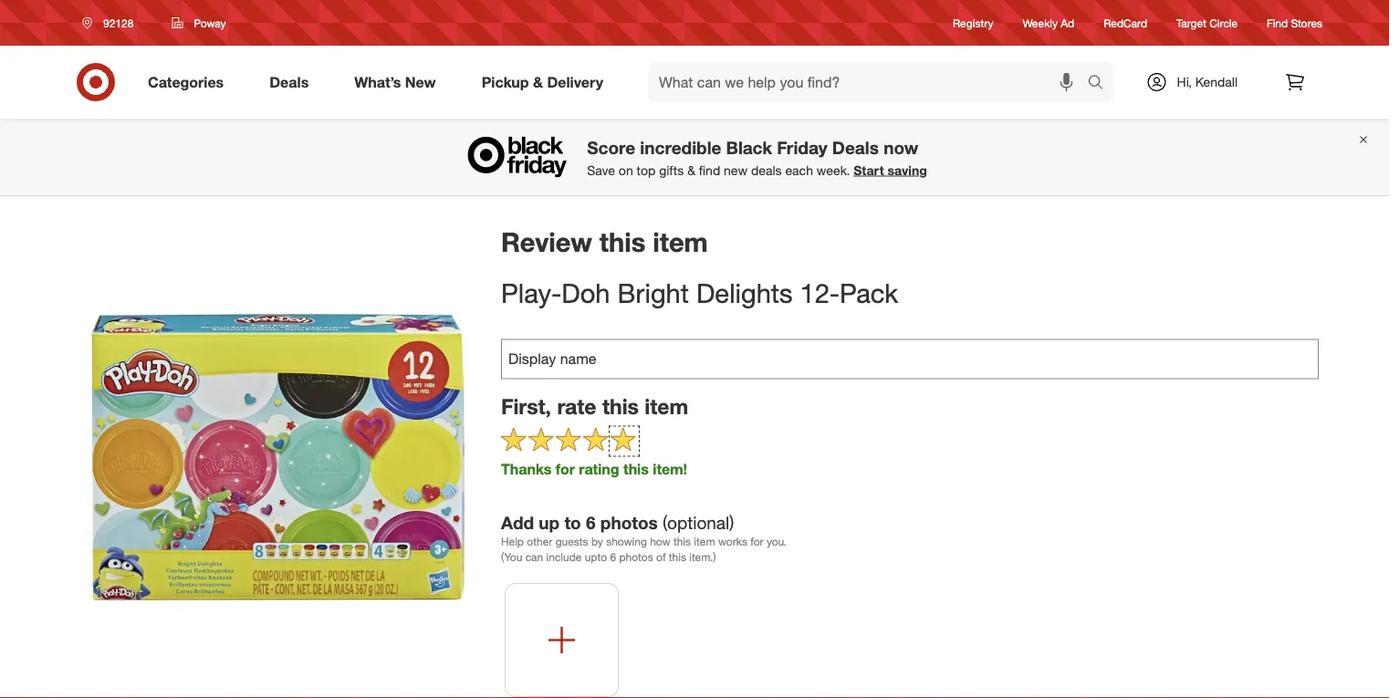 Task type: locate. For each thing, give the bounding box(es) containing it.
0 horizontal spatial 6
[[586, 512, 596, 533]]

deals left what's
[[269, 73, 309, 91]]

saving
[[888, 162, 927, 178]]

help
[[501, 535, 524, 548]]

review
[[501, 225, 592, 258]]

find stores
[[1267, 16, 1322, 30]]

deals up start
[[832, 137, 879, 158]]

photos down showing in the bottom of the page
[[619, 550, 653, 564]]

& left find
[[687, 162, 695, 178]]

item up item.)
[[694, 535, 715, 548]]

for left rating
[[556, 460, 575, 478]]

what's new link
[[339, 62, 459, 102]]

redcard link
[[1104, 15, 1147, 31]]

What can we help you find? suggestions appear below search field
[[648, 62, 1092, 102]]

first, rate this item
[[501, 394, 688, 419]]

item.)
[[689, 550, 716, 564]]

&
[[533, 73, 543, 91], [687, 162, 695, 178]]

other
[[527, 535, 552, 548]]

what's
[[354, 73, 401, 91]]

1 vertical spatial for
[[750, 535, 763, 548]]

1 vertical spatial photos
[[619, 550, 653, 564]]

item up item!
[[645, 394, 688, 419]]

this
[[599, 225, 646, 258], [602, 394, 639, 419], [623, 460, 649, 478], [673, 535, 691, 548], [669, 550, 686, 564]]

this up bright
[[599, 225, 646, 258]]

incredible
[[640, 137, 721, 158]]

& right "pickup"
[[533, 73, 543, 91]]

6 right the to
[[586, 512, 596, 533]]

0 vertical spatial deals
[[269, 73, 309, 91]]

rate
[[557, 394, 596, 419]]

92128
[[103, 16, 134, 30]]

deals
[[269, 73, 309, 91], [832, 137, 879, 158]]

pickup
[[482, 73, 529, 91]]

target
[[1176, 16, 1206, 30]]

registry
[[953, 16, 993, 30]]

1 horizontal spatial for
[[750, 535, 763, 548]]

0 vertical spatial 6
[[586, 512, 596, 533]]

play-
[[501, 277, 562, 309]]

1 vertical spatial item
[[645, 394, 688, 419]]

1 vertical spatial deals
[[832, 137, 879, 158]]

1 vertical spatial &
[[687, 162, 695, 178]]

for left you.
[[750, 535, 763, 548]]

6 right upto
[[610, 550, 616, 564]]

can
[[525, 550, 543, 564]]

0 horizontal spatial &
[[533, 73, 543, 91]]

categories
[[148, 73, 224, 91]]

add
[[501, 512, 534, 533]]

stores
[[1291, 16, 1322, 30]]

new
[[405, 73, 436, 91]]

for
[[556, 460, 575, 478], [750, 535, 763, 548]]

0 vertical spatial &
[[533, 73, 543, 91]]

item!
[[653, 460, 687, 478]]

for inside add up to 6 photos (optional) help other guests by showing how this item works for you. (you can include upto 6 photos of this item.)
[[750, 535, 763, 548]]

categories link
[[132, 62, 247, 102]]

review this item
[[501, 225, 708, 258]]

item inside add up to 6 photos (optional) help other guests by showing how this item works for you. (you can include upto 6 photos of this item.)
[[694, 535, 715, 548]]

item
[[653, 225, 708, 258], [645, 394, 688, 419], [694, 535, 715, 548]]

12-
[[800, 277, 840, 309]]

(you
[[501, 550, 522, 564]]

1 horizontal spatial &
[[687, 162, 695, 178]]

redcard
[[1104, 16, 1147, 30]]

doh
[[562, 277, 610, 309]]

week.
[[817, 162, 850, 178]]

by
[[591, 535, 603, 548]]

1 horizontal spatial deals
[[832, 137, 879, 158]]

pickup & delivery
[[482, 73, 603, 91]]

photos up showing in the bottom of the page
[[600, 512, 658, 533]]

0 horizontal spatial for
[[556, 460, 575, 478]]

on
[[619, 162, 633, 178]]

item up play-doh bright delights 12-pack
[[653, 225, 708, 258]]

to
[[564, 512, 581, 533]]

deals inside score incredible black friday deals now save on top gifts & find new deals each week. start saving
[[832, 137, 879, 158]]

1 vertical spatial 6
[[610, 550, 616, 564]]

(optional)
[[663, 512, 734, 533]]

search
[[1079, 75, 1123, 93]]

6
[[586, 512, 596, 533], [610, 550, 616, 564]]

photos
[[600, 512, 658, 533], [619, 550, 653, 564]]

circle
[[1209, 16, 1238, 30]]

weekly ad link
[[1023, 15, 1074, 31]]

1 horizontal spatial 6
[[610, 550, 616, 564]]

0 vertical spatial photos
[[600, 512, 658, 533]]

save
[[587, 162, 615, 178]]

None text field
[[501, 339, 1319, 379]]

registry link
[[953, 15, 993, 31]]

2 vertical spatial item
[[694, 535, 715, 548]]



Task type: describe. For each thing, give the bounding box(es) containing it.
weekly
[[1023, 16, 1058, 30]]

this right rate
[[602, 394, 639, 419]]

0 vertical spatial for
[[556, 460, 575, 478]]

score
[[587, 137, 635, 158]]

pack
[[840, 277, 898, 309]]

hi, kendall
[[1177, 74, 1238, 90]]

up
[[539, 512, 560, 533]]

top
[[637, 162, 656, 178]]

add up to 6 photos (optional) help other guests by showing how this item works for you. (you can include upto 6 photos of this item.)
[[501, 512, 787, 564]]

include
[[546, 550, 582, 564]]

each
[[785, 162, 813, 178]]

thanks
[[501, 460, 552, 478]]

what's new
[[354, 73, 436, 91]]

this right how
[[673, 535, 691, 548]]

new
[[724, 162, 747, 178]]

guests
[[556, 535, 588, 548]]

0 horizontal spatial deals
[[269, 73, 309, 91]]

0 vertical spatial item
[[653, 225, 708, 258]]

how
[[650, 535, 670, 548]]

this left item!
[[623, 460, 649, 478]]

black
[[726, 137, 772, 158]]

works
[[718, 535, 747, 548]]

first,
[[501, 394, 551, 419]]

weekly ad
[[1023, 16, 1074, 30]]

poway
[[194, 16, 226, 30]]

search button
[[1079, 62, 1123, 106]]

ad
[[1061, 16, 1074, 30]]

hi,
[[1177, 74, 1192, 90]]

find
[[1267, 16, 1288, 30]]

start
[[854, 162, 884, 178]]

score incredible black friday deals now save on top gifts & find new deals each week. start saving
[[587, 137, 927, 178]]

poway button
[[160, 6, 238, 39]]

showing
[[606, 535, 647, 548]]

of
[[656, 550, 666, 564]]

play-doh bright delights 12-pack
[[501, 277, 898, 309]]

rating
[[579, 460, 619, 478]]

deals
[[751, 162, 782, 178]]

now
[[884, 137, 918, 158]]

deals link
[[254, 62, 332, 102]]

bright
[[617, 277, 689, 309]]

find
[[699, 162, 720, 178]]

target circle
[[1176, 16, 1238, 30]]

upto
[[585, 550, 607, 564]]

pickup & delivery link
[[466, 62, 626, 102]]

you.
[[767, 535, 787, 548]]

find stores link
[[1267, 15, 1322, 31]]

delivery
[[547, 73, 603, 91]]

& inside score incredible black friday deals now save on top gifts & find new deals each week. start saving
[[687, 162, 695, 178]]

thanks for rating this item!
[[501, 460, 687, 478]]

friday
[[777, 137, 827, 158]]

delights
[[696, 277, 793, 309]]

target circle link
[[1176, 15, 1238, 31]]

92128 button
[[70, 6, 153, 39]]

this right of
[[669, 550, 686, 564]]

kendall
[[1195, 74, 1238, 90]]

gifts
[[659, 162, 684, 178]]



Task type: vqa. For each thing, say whether or not it's contained in the screenshot.
$25.00
no



